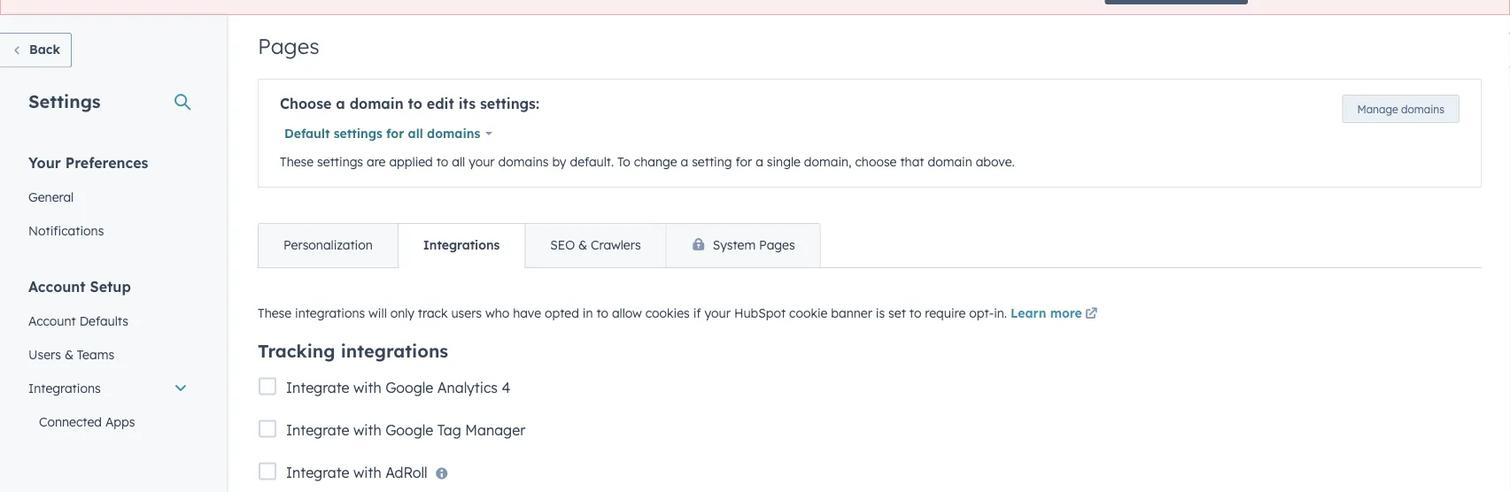 Task type: locate. For each thing, give the bounding box(es) containing it.
0 horizontal spatial your
[[469, 155, 495, 170]]

default.
[[570, 155, 614, 170]]

0 horizontal spatial integrations
[[28, 381, 101, 396]]

&
[[579, 238, 587, 253], [65, 347, 73, 363]]

& inside button
[[579, 238, 587, 253]]

domains down the edit
[[427, 126, 480, 142]]

0 horizontal spatial &
[[65, 347, 73, 363]]

1 account from the top
[[28, 278, 86, 296]]

1 vertical spatial integrations
[[28, 381, 101, 396]]

pages
[[258, 33, 319, 60], [759, 238, 795, 253]]

1 horizontal spatial all
[[452, 155, 465, 170]]

1 horizontal spatial integrations
[[423, 238, 500, 253]]

0 vertical spatial integrations button
[[398, 225, 525, 268]]

2 vertical spatial integrate
[[286, 464, 350, 482]]

account setup
[[28, 278, 131, 296]]

1 horizontal spatial domains
[[498, 155, 549, 170]]

choose
[[855, 155, 897, 170]]

1 vertical spatial domain
[[928, 155, 972, 170]]

integrations button
[[398, 225, 525, 268], [18, 372, 198, 406]]

to
[[408, 95, 422, 113], [436, 155, 449, 170], [597, 306, 609, 322], [910, 306, 922, 322]]

by
[[552, 155, 567, 170]]

domains
[[1402, 103, 1445, 116], [427, 126, 480, 142], [498, 155, 549, 170]]

account setup element
[[18, 277, 198, 493]]

0 vertical spatial domain
[[350, 95, 404, 113]]

0 vertical spatial with
[[353, 379, 381, 397]]

domains left by
[[498, 155, 549, 170]]

3 integrate from the top
[[286, 464, 350, 482]]

1 vertical spatial &
[[65, 347, 73, 363]]

1 vertical spatial account
[[28, 314, 76, 329]]

2 with from the top
[[353, 422, 381, 439]]

these for these settings are applied to all your domains by default. to change a setting for a single domain, choose that domain above.
[[280, 155, 314, 170]]

1 vertical spatial with
[[353, 422, 381, 439]]

google for tag
[[385, 422, 433, 439]]

have
[[513, 306, 541, 322]]

navigation
[[258, 224, 821, 269]]

settings left are
[[317, 155, 363, 170]]

1 vertical spatial google
[[385, 422, 433, 439]]

account defaults
[[28, 314, 128, 329]]

& right seo
[[579, 238, 587, 253]]

apps
[[105, 415, 135, 430]]

integrations button up users
[[398, 225, 525, 268]]

all inside popup button
[[408, 126, 423, 142]]

account up the account defaults
[[28, 278, 86, 296]]

for
[[386, 126, 404, 142], [736, 155, 752, 170]]

account
[[28, 278, 86, 296], [28, 314, 76, 329]]

integrations
[[423, 238, 500, 253], [28, 381, 101, 396]]

integrations button up apps
[[18, 372, 198, 406]]

link opens in a new window image
[[1085, 305, 1098, 326]]

0 vertical spatial google
[[385, 379, 433, 397]]

1 vertical spatial integrate
[[286, 422, 350, 439]]

your preferences
[[28, 154, 148, 172]]

notifications
[[28, 223, 104, 239]]

if
[[693, 306, 701, 322]]

& inside "link"
[[65, 347, 73, 363]]

personalization
[[283, 238, 373, 253]]

integrations for these
[[295, 306, 365, 322]]

pages inside button
[[759, 238, 795, 253]]

these settings are applied to all your domains by default. to change a setting for a single domain, choose that domain above.
[[280, 155, 1015, 170]]

& for teams
[[65, 347, 73, 363]]

0 vertical spatial all
[[408, 126, 423, 142]]

manage
[[1357, 103, 1399, 116]]

for inside popup button
[[386, 126, 404, 142]]

0 vertical spatial account
[[28, 278, 86, 296]]

0 vertical spatial settings
[[334, 126, 383, 142]]

seo & crawlers button
[[525, 225, 666, 268]]

all right applied
[[452, 155, 465, 170]]

opt-
[[969, 306, 994, 322]]

opted
[[545, 306, 579, 322]]

integrations
[[295, 306, 365, 322], [341, 340, 448, 362]]

with down 'tracking integrations'
[[353, 379, 381, 397]]

0 vertical spatial for
[[386, 126, 404, 142]]

will
[[369, 306, 387, 322]]

2 vertical spatial domains
[[498, 155, 549, 170]]

domain
[[350, 95, 404, 113], [928, 155, 972, 170]]

0 horizontal spatial pages
[[258, 33, 319, 60]]

set
[[889, 306, 906, 322]]

0 vertical spatial domains
[[1402, 103, 1445, 116]]

system pages
[[713, 238, 795, 253]]

1 horizontal spatial pages
[[759, 238, 795, 253]]

& right the users
[[65, 347, 73, 363]]

with up the integrate with adroll
[[353, 422, 381, 439]]

all
[[408, 126, 423, 142], [452, 155, 465, 170]]

0 horizontal spatial domains
[[427, 126, 480, 142]]

integrations up users
[[423, 238, 500, 253]]

google up integrate with google tag manager
[[385, 379, 433, 397]]

2 vertical spatial with
[[353, 464, 381, 482]]

domains right manage at the top
[[1402, 103, 1445, 116]]

users
[[451, 306, 482, 322]]

0 vertical spatial &
[[579, 238, 587, 253]]

your
[[469, 155, 495, 170], [705, 306, 731, 322]]

2 google from the top
[[385, 422, 433, 439]]

your
[[28, 154, 61, 172]]

0 vertical spatial integrations
[[423, 238, 500, 253]]

1 vertical spatial settings
[[317, 155, 363, 170]]

account up the users
[[28, 314, 76, 329]]

2 integrate from the top
[[286, 422, 350, 439]]

0 horizontal spatial all
[[408, 126, 423, 142]]

cookies
[[646, 306, 690, 322]]

for up applied
[[386, 126, 404, 142]]

settings for these
[[317, 155, 363, 170]]

account inside "account defaults" link
[[28, 314, 76, 329]]

2 horizontal spatial a
[[756, 155, 763, 170]]

settings inside popup button
[[334, 126, 383, 142]]

0 vertical spatial integrations
[[295, 306, 365, 322]]

these up tracking
[[258, 306, 292, 322]]

integrations up integrate with google analytics 4
[[341, 340, 448, 362]]

0 vertical spatial these
[[280, 155, 314, 170]]

1 integrate from the top
[[286, 379, 350, 397]]

1 vertical spatial pages
[[759, 238, 795, 253]]

1 google from the top
[[385, 379, 433, 397]]

users & teams
[[28, 347, 114, 363]]

a
[[336, 95, 345, 113], [681, 155, 689, 170], [756, 155, 763, 170]]

1 vertical spatial integrations
[[341, 340, 448, 362]]

0 vertical spatial integrate
[[286, 379, 350, 397]]

settings:
[[480, 95, 539, 113]]

tracking
[[258, 340, 335, 362]]

to right applied
[[436, 155, 449, 170]]

1 vertical spatial for
[[736, 155, 752, 170]]

these down default
[[280, 155, 314, 170]]

these for these integrations will only track users who have opted in to allow cookies if your hubspot cookie banner is set to require opt-in.
[[258, 306, 292, 322]]

4
[[502, 379, 511, 397]]

account for account defaults
[[28, 314, 76, 329]]

integrations up connected
[[28, 381, 101, 396]]

hubspot
[[734, 306, 786, 322]]

1 horizontal spatial domain
[[928, 155, 972, 170]]

pages right system
[[759, 238, 795, 253]]

integrate
[[286, 379, 350, 397], [286, 422, 350, 439], [286, 464, 350, 482]]

banner
[[831, 306, 873, 322]]

these
[[280, 155, 314, 170], [258, 306, 292, 322]]

in
[[583, 306, 593, 322]]

a left single on the right
[[756, 155, 763, 170]]

a right choose at the left top of page
[[336, 95, 345, 113]]

default settings for all domains
[[284, 126, 480, 142]]

a left "setting"
[[681, 155, 689, 170]]

to right 'in'
[[597, 306, 609, 322]]

1 horizontal spatial &
[[579, 238, 587, 253]]

domain right that
[[928, 155, 972, 170]]

your right if
[[705, 306, 731, 322]]

1 horizontal spatial integrations button
[[398, 225, 525, 268]]

0 horizontal spatial for
[[386, 126, 404, 142]]

google
[[385, 379, 433, 397], [385, 422, 433, 439]]

integrations for tracking
[[341, 340, 448, 362]]

1 vertical spatial your
[[705, 306, 731, 322]]

with
[[353, 379, 381, 397], [353, 422, 381, 439], [353, 464, 381, 482]]

all up applied
[[408, 126, 423, 142]]

domain up default settings for all domains
[[350, 95, 404, 113]]

1 with from the top
[[353, 379, 381, 397]]

back
[[29, 42, 60, 58]]

analytics
[[437, 379, 498, 397]]

1 vertical spatial domains
[[427, 126, 480, 142]]

settings
[[334, 126, 383, 142], [317, 155, 363, 170]]

defaults
[[79, 314, 128, 329]]

1 vertical spatial these
[[258, 306, 292, 322]]

1 vertical spatial all
[[452, 155, 465, 170]]

integrate with google tag manager
[[286, 422, 525, 439]]

pages up choose at the left top of page
[[258, 33, 319, 60]]

2 account from the top
[[28, 314, 76, 329]]

settings
[[28, 90, 101, 113]]

integrations up 'tracking integrations'
[[295, 306, 365, 322]]

1 vertical spatial integrations button
[[18, 372, 198, 406]]

settings up are
[[334, 126, 383, 142]]

google left tag
[[385, 422, 433, 439]]

for right "setting"
[[736, 155, 752, 170]]

integrate for integrate with google analytics 4
[[286, 379, 350, 397]]

learn more
[[1011, 306, 1082, 322]]

with left adroll
[[353, 464, 381, 482]]

your down its
[[469, 155, 495, 170]]



Task type: describe. For each thing, give the bounding box(es) containing it.
its
[[459, 95, 476, 113]]

back link
[[0, 33, 72, 68]]

system
[[713, 238, 756, 253]]

integrate with adroll
[[286, 464, 428, 482]]

above.
[[976, 155, 1015, 170]]

domain,
[[804, 155, 852, 170]]

account defaults link
[[18, 305, 198, 338]]

single
[[767, 155, 801, 170]]

require
[[925, 306, 966, 322]]

account for account setup
[[28, 278, 86, 296]]

only
[[390, 306, 415, 322]]

cookie
[[789, 306, 828, 322]]

connected apps link
[[18, 406, 198, 439]]

default settings for all domains button
[[280, 116, 504, 152]]

with for tag
[[353, 422, 381, 439]]

manager
[[465, 422, 525, 439]]

setup
[[90, 278, 131, 296]]

manage domains
[[1357, 103, 1445, 116]]

integrate for integrate with google tag manager
[[286, 422, 350, 439]]

integrations inside navigation
[[423, 238, 500, 253]]

tag
[[437, 422, 461, 439]]

personalization button
[[259, 225, 398, 268]]

users & teams link
[[18, 338, 198, 372]]

integrate with google analytics 4
[[286, 379, 511, 397]]

change
[[634, 155, 677, 170]]

0 horizontal spatial a
[[336, 95, 345, 113]]

general
[[28, 190, 74, 205]]

choose a domain to edit its settings:
[[280, 95, 539, 113]]

choose
[[280, 95, 332, 113]]

domains inside popup button
[[427, 126, 480, 142]]

connected
[[39, 415, 102, 430]]

who
[[485, 306, 510, 322]]

with for analytics
[[353, 379, 381, 397]]

settings for default
[[334, 126, 383, 142]]

to left the edit
[[408, 95, 422, 113]]

link opens in a new window image
[[1085, 309, 1098, 322]]

adroll
[[385, 464, 428, 482]]

that
[[900, 155, 924, 170]]

these integrations will only track users who have opted in to allow cookies if your hubspot cookie banner is set to require opt-in.
[[258, 306, 1011, 322]]

to
[[618, 155, 631, 170]]

teams
[[77, 347, 114, 363]]

allow
[[612, 306, 642, 322]]

general link
[[18, 181, 198, 214]]

0 horizontal spatial integrations button
[[18, 372, 198, 406]]

preferences
[[65, 154, 148, 172]]

edit
[[427, 95, 454, 113]]

1 horizontal spatial for
[[736, 155, 752, 170]]

seo & crawlers
[[550, 238, 641, 253]]

setting
[[692, 155, 732, 170]]

tracking integrations
[[258, 340, 448, 362]]

users
[[28, 347, 61, 363]]

applied
[[389, 155, 433, 170]]

google for analytics
[[385, 379, 433, 397]]

learn more link
[[1011, 305, 1101, 326]]

1 horizontal spatial a
[[681, 155, 689, 170]]

to right "set"
[[910, 306, 922, 322]]

is
[[876, 306, 885, 322]]

integrations inside account setup element
[[28, 381, 101, 396]]

your preferences element
[[18, 153, 198, 248]]

are
[[367, 155, 386, 170]]

in.
[[994, 306, 1007, 322]]

0 horizontal spatial domain
[[350, 95, 404, 113]]

seo
[[550, 238, 575, 253]]

integrate for integrate with adroll
[[286, 464, 350, 482]]

3 with from the top
[[353, 464, 381, 482]]

crawlers
[[591, 238, 641, 253]]

1 horizontal spatial your
[[705, 306, 731, 322]]

2 horizontal spatial domains
[[1402, 103, 1445, 116]]

default
[[284, 126, 330, 142]]

learn
[[1011, 306, 1047, 322]]

0 vertical spatial your
[[469, 155, 495, 170]]

0 vertical spatial pages
[[258, 33, 319, 60]]

navigation containing personalization
[[258, 224, 821, 269]]

track
[[418, 306, 448, 322]]

more
[[1050, 306, 1082, 322]]

manage domains link
[[1342, 95, 1460, 124]]

& for crawlers
[[579, 238, 587, 253]]

system pages button
[[666, 225, 820, 268]]

connected apps
[[39, 415, 135, 430]]

notifications link
[[18, 214, 198, 248]]



Task type: vqa. For each thing, say whether or not it's contained in the screenshot.
the rightmost for
yes



